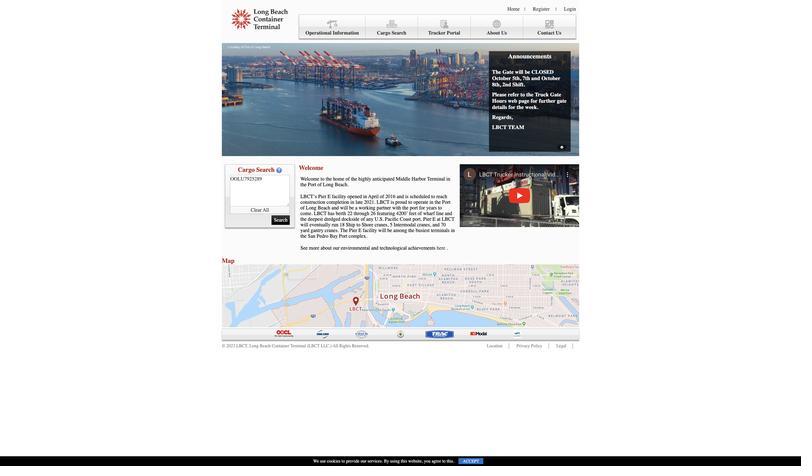 Task type: vqa. For each thing, say whether or not it's contained in the screenshot.
row containing TEMU3489518
no



Task type: locate. For each thing, give the bounding box(es) containing it.
late
[[356, 200, 363, 205]]

working
[[359, 205, 375, 211]]

portal
[[447, 30, 460, 36]]

e left the at
[[433, 217, 436, 222]]

is left scheduled
[[405, 194, 409, 200]]

be left 'a'
[[349, 205, 354, 211]]

0 horizontal spatial october
[[492, 75, 511, 81]]

2016
[[385, 194, 395, 200]]

1 horizontal spatial beach
[[318, 205, 330, 211]]

u.s.
[[375, 217, 384, 222]]

1 horizontal spatial for
[[509, 104, 515, 110]]

cranes.
[[325, 228, 339, 234]]

please
[[492, 91, 507, 98]]

using
[[390, 459, 400, 464]]

0 horizontal spatial long
[[249, 344, 259, 349]]

the right run
[[340, 228, 348, 234]]

intermodal
[[394, 222, 416, 228]]

1 horizontal spatial october
[[541, 75, 560, 81]]

by
[[384, 459, 389, 464]]

0 vertical spatial be
[[525, 69, 530, 75]]

llc.)
[[321, 344, 332, 349]]

see
[[300, 245, 308, 251]]

26
[[371, 211, 376, 217]]

1 horizontal spatial port
[[339, 234, 347, 239]]

us for about us
[[501, 30, 507, 36]]

0 horizontal spatial beach
[[260, 344, 271, 349]]

the up 8th,
[[492, 69, 501, 75]]

in right 70
[[451, 228, 455, 234]]

lbct,
[[236, 344, 248, 349]]

0 horizontal spatial search
[[256, 166, 275, 173]]

coast
[[400, 217, 411, 222]]

1 vertical spatial long
[[306, 205, 317, 211]]

0 vertical spatial long
[[323, 182, 334, 188]]

the inside lbct's pier e facility opened in april of 2016 and is scheduled to reach construction completion in late 2021.  lbct is proud to operate in the port of long beach and will be a working partner with the port for years to come.  lbct has berth 22 through 26 featuring 4200' feet of wharf line and the deepest dredged dockside of any u.s. pacific coast port. pier e at lbct will eventually run 18 ship to shore cranes, 5 intermodal cranes, and 70 yard gantry cranes. the pier e facility will be among the busiest terminals in the san pedro bay port complex.
[[340, 228, 348, 234]]

0 vertical spatial port
[[308, 182, 316, 188]]

0 horizontal spatial our
[[333, 245, 340, 251]]

1 horizontal spatial our
[[361, 459, 366, 464]]

0 vertical spatial pier
[[318, 194, 326, 200]]

cranes, down wharf
[[417, 222, 431, 228]]

is left proud
[[391, 200, 394, 205]]

truck
[[535, 91, 549, 98]]

| left login link
[[556, 7, 557, 12]]

this
[[401, 459, 407, 464]]

in right operate
[[430, 200, 433, 205]]

achievements
[[408, 245, 435, 251]]

the left week.
[[517, 104, 524, 110]]

contact
[[538, 30, 555, 36]]

1 horizontal spatial be
[[387, 228, 392, 234]]

we use cookies to provide our services. by using this website, you agree to this.
[[313, 459, 454, 464]]

0 horizontal spatial the
[[340, 228, 348, 234]]

2 horizontal spatial e
[[433, 217, 436, 222]]

cookies
[[327, 459, 340, 464]]

gate up 2nd in the right top of the page
[[503, 69, 514, 75]]

beach left "container"
[[260, 344, 271, 349]]

in right late
[[363, 194, 367, 200]]

facility down beach.
[[332, 194, 346, 200]]

0 vertical spatial welcome
[[299, 164, 323, 172]]

0 vertical spatial cargo
[[377, 30, 390, 36]]

facility
[[332, 194, 346, 200], [363, 228, 377, 234]]

about
[[487, 30, 500, 36]]

gate right the truck
[[550, 91, 561, 98]]

e
[[328, 194, 331, 200], [433, 217, 436, 222], [358, 228, 362, 234]]

web
[[508, 98, 517, 104]]

0 horizontal spatial cargo search
[[238, 166, 275, 173]]

register link
[[533, 6, 550, 12]]

1 horizontal spatial is
[[405, 194, 409, 200]]

accept button
[[459, 459, 484, 465]]

of
[[346, 176, 350, 182], [317, 182, 322, 188], [380, 194, 384, 200], [300, 205, 305, 211], [418, 211, 422, 217], [361, 217, 365, 222]]

0 vertical spatial all
[[263, 207, 269, 213]]

among
[[393, 228, 407, 234]]

0 vertical spatial facility
[[332, 194, 346, 200]]

0 horizontal spatial be
[[349, 205, 354, 211]]

the left the truck
[[526, 91, 534, 98]]

1 horizontal spatial gate
[[550, 91, 561, 98]]

1 vertical spatial welcome
[[300, 176, 319, 182]]

1 horizontal spatial facility
[[363, 228, 377, 234]]

1 horizontal spatial e
[[358, 228, 362, 234]]

2 horizontal spatial be
[[525, 69, 530, 75]]

will
[[515, 69, 523, 75], [340, 205, 348, 211], [300, 222, 308, 228], [378, 228, 386, 234]]

long right lbct,
[[249, 344, 259, 349]]

0 vertical spatial gate
[[503, 69, 514, 75]]

of up construction
[[317, 182, 322, 188]]

will left 'a'
[[340, 205, 348, 211]]

1 vertical spatial search
[[256, 166, 275, 173]]

|
[[524, 7, 525, 12], [556, 7, 557, 12]]

1 horizontal spatial pier
[[349, 228, 357, 234]]

0 vertical spatial cargo search
[[377, 30, 406, 36]]

long down lbct's
[[306, 205, 317, 211]]

welcome for welcome to the home of the highly anticipated middle harbor terminal in the port of long beach.
[[300, 176, 319, 182]]

to left home
[[321, 176, 324, 182]]

facility down any
[[363, 228, 377, 234]]

1 vertical spatial all
[[333, 344, 338, 349]]

2 horizontal spatial pier
[[423, 217, 431, 222]]

gate
[[503, 69, 514, 75], [550, 91, 561, 98]]

october up the truck
[[541, 75, 560, 81]]

be left the among
[[387, 228, 392, 234]]

beach
[[318, 205, 330, 211], [260, 344, 271, 349]]

search
[[392, 30, 406, 36], [256, 166, 275, 173]]

Enter container numbers and/ or booking numbers. text field
[[230, 175, 290, 206]]

will left 5
[[378, 228, 386, 234]]

team
[[508, 124, 524, 130]]

1 horizontal spatial cargo
[[377, 30, 390, 36]]

legal
[[556, 344, 566, 349]]

map
[[222, 257, 234, 265]]

to right ship
[[356, 222, 360, 228]]

this.
[[447, 459, 454, 464]]

None submit
[[272, 216, 290, 225]]

complex.
[[349, 234, 367, 239]]

port up lbct's
[[308, 182, 316, 188]]

1 vertical spatial e
[[433, 217, 436, 222]]

our
[[333, 245, 340, 251], [361, 459, 366, 464]]

login link
[[564, 6, 576, 12]]

the left "highly"
[[351, 176, 357, 182]]

a
[[355, 205, 357, 211]]

0 horizontal spatial facility
[[332, 194, 346, 200]]

trucker
[[428, 30, 446, 36]]

2 us from the left
[[556, 30, 561, 36]]

port up line
[[442, 200, 451, 205]]

.
[[447, 245, 448, 251]]

our right about at the left of the page
[[333, 245, 340, 251]]

menu bar
[[299, 14, 576, 39]]

0 horizontal spatial us
[[501, 30, 507, 36]]

cargo
[[377, 30, 390, 36], [238, 166, 255, 173]]

2 vertical spatial long
[[249, 344, 259, 349]]

to right refer
[[520, 91, 525, 98]]

of left 2016
[[380, 194, 384, 200]]

| right home link
[[524, 7, 525, 12]]

1 horizontal spatial search
[[392, 30, 406, 36]]

in up reach
[[446, 176, 450, 182]]

privacy
[[517, 344, 530, 349]]

1 vertical spatial gate
[[550, 91, 561, 98]]

all
[[263, 207, 269, 213], [333, 344, 338, 349]]

1 vertical spatial the
[[340, 228, 348, 234]]

will inside the gate will be closed october 5th, 7th and october 8th, 2nd shift.
[[515, 69, 523, 75]]

0 horizontal spatial port
[[308, 182, 316, 188]]

1 vertical spatial terminal
[[290, 344, 306, 349]]

welcome for welcome
[[299, 164, 323, 172]]

1 horizontal spatial cargo search
[[377, 30, 406, 36]]

long left beach.
[[323, 182, 334, 188]]

long
[[323, 182, 334, 188], [306, 205, 317, 211], [249, 344, 259, 349]]

cranes,
[[375, 222, 389, 228], [417, 222, 431, 228]]

2 october from the left
[[541, 75, 560, 81]]

0 horizontal spatial pier
[[318, 194, 326, 200]]

1 horizontal spatial all
[[333, 344, 338, 349]]

0 horizontal spatial all
[[263, 207, 269, 213]]

lbct
[[492, 124, 507, 130], [377, 200, 390, 205], [314, 211, 327, 217], [442, 217, 455, 222]]

22
[[347, 211, 352, 217]]

all right the llc.)
[[333, 344, 338, 349]]

us right "about"
[[501, 30, 507, 36]]

© 2023 lbct, long beach container terminal (lbct llc.) all rights reserved.
[[222, 344, 369, 349]]

of right home
[[346, 176, 350, 182]]

home
[[507, 6, 520, 12]]

1 vertical spatial our
[[361, 459, 366, 464]]

2 horizontal spatial port
[[442, 200, 451, 205]]

1 cranes, from the left
[[375, 222, 389, 228]]

terminal right the harbor
[[427, 176, 445, 182]]

of right feet
[[418, 211, 422, 217]]

0 vertical spatial beach
[[318, 205, 330, 211]]

e left "shore"
[[358, 228, 362, 234]]

0 vertical spatial the
[[492, 69, 501, 75]]

2 horizontal spatial long
[[323, 182, 334, 188]]

port right bay
[[339, 234, 347, 239]]

0 horizontal spatial |
[[524, 7, 525, 12]]

the inside the gate will be closed october 5th, 7th and october 8th, 2nd shift.
[[492, 69, 501, 75]]

will up shift.
[[515, 69, 523, 75]]

long inside welcome to the home of the highly anticipated middle harbor terminal in the port of long beach.
[[323, 182, 334, 188]]

1 vertical spatial cargo
[[238, 166, 255, 173]]

1 horizontal spatial terminal
[[427, 176, 445, 182]]

1 vertical spatial be
[[349, 205, 354, 211]]

for
[[531, 98, 538, 104], [509, 104, 515, 110], [419, 205, 425, 211]]

pier right port.
[[423, 217, 431, 222]]

october
[[492, 75, 511, 81], [541, 75, 560, 81]]

lbct up "featuring"
[[377, 200, 390, 205]]

2 vertical spatial pier
[[349, 228, 357, 234]]

1 horizontal spatial long
[[306, 205, 317, 211]]

to left provide
[[342, 459, 345, 464]]

pier down dockside
[[349, 228, 357, 234]]

all right clear
[[263, 207, 269, 213]]

be left closed
[[525, 69, 530, 75]]

privacy policy
[[517, 344, 542, 349]]

0 horizontal spatial for
[[419, 205, 425, 211]]

cranes, left 5
[[375, 222, 389, 228]]

2 vertical spatial e
[[358, 228, 362, 234]]

e up has
[[328, 194, 331, 200]]

login
[[564, 6, 576, 12]]

1 vertical spatial pier
[[423, 217, 431, 222]]

october up please
[[492, 75, 511, 81]]

4200'
[[396, 211, 408, 217]]

welcome inside welcome to the home of the highly anticipated middle harbor terminal in the port of long beach.
[[300, 176, 319, 182]]

1 horizontal spatial |
[[556, 7, 557, 12]]

pier
[[318, 194, 326, 200], [423, 217, 431, 222], [349, 228, 357, 234]]

0 horizontal spatial cranes,
[[375, 222, 389, 228]]

berth
[[336, 211, 346, 217]]

lbct down regards,​
[[492, 124, 507, 130]]

terminals
[[431, 228, 450, 234]]

and left 70
[[432, 222, 440, 228]]

for right details
[[509, 104, 515, 110]]

pier right lbct's
[[318, 194, 326, 200]]

0 vertical spatial terminal
[[427, 176, 445, 182]]

operate
[[413, 200, 428, 205]]

technological
[[380, 245, 407, 251]]

(lbct
[[307, 344, 320, 349]]

0 vertical spatial search
[[392, 30, 406, 36]]

our right provide
[[361, 459, 366, 464]]

1 horizontal spatial us
[[556, 30, 561, 36]]

0 vertical spatial e
[[328, 194, 331, 200]]

us right contact
[[556, 30, 561, 36]]

in left late
[[350, 200, 354, 205]]

1 horizontal spatial the
[[492, 69, 501, 75]]

trucker portal
[[428, 30, 460, 36]]

0 horizontal spatial gate
[[503, 69, 514, 75]]

the
[[492, 69, 501, 75], [340, 228, 348, 234]]

pacific
[[385, 217, 399, 222]]

1 horizontal spatial cranes,
[[417, 222, 431, 228]]

regards,​
[[492, 114, 513, 120]]

for right page
[[531, 98, 538, 104]]

beach up "dredged"
[[318, 205, 330, 211]]

1 us from the left
[[501, 30, 507, 36]]

0 horizontal spatial is
[[391, 200, 394, 205]]

terminal left (lbct
[[290, 344, 306, 349]]

for right port on the top right
[[419, 205, 425, 211]]



Task type: describe. For each thing, give the bounding box(es) containing it.
announcements
[[508, 53, 552, 60]]

2 | from the left
[[556, 7, 557, 12]]

scheduled
[[410, 194, 430, 200]]

to inside welcome to the home of the highly anticipated middle harbor terminal in the port of long beach.
[[321, 176, 324, 182]]

reserved.
[[352, 344, 369, 349]]

the up lbct's
[[300, 182, 307, 188]]

run
[[332, 222, 338, 228]]

and left technological
[[371, 245, 379, 251]]

provide
[[346, 459, 360, 464]]

clear all
[[251, 207, 269, 213]]

use
[[320, 459, 326, 464]]

wharf
[[423, 211, 435, 217]]

gantry
[[311, 228, 323, 234]]

years
[[426, 205, 437, 211]]

clear
[[251, 207, 262, 213]]

home
[[333, 176, 344, 182]]

for inside lbct's pier e facility opened in april of 2016 and is scheduled to reach construction completion in late 2021.  lbct is proud to operate in the port of long beach and will be a working partner with the port for years to come.  lbct has berth 22 through 26 featuring 4200' feet of wharf line and the deepest dredged dockside of any u.s. pacific coast port. pier e at lbct will eventually run 18 ship to shore cranes, 5 intermodal cranes, and 70 yard gantry cranes. the pier e facility will be among the busiest terminals in the san pedro bay port complex.
[[419, 205, 425, 211]]

and right 2016
[[397, 194, 404, 200]]

all inside button
[[263, 207, 269, 213]]

the up yard
[[300, 217, 307, 222]]

18
[[340, 222, 345, 228]]

reach
[[436, 194, 447, 200]]

of down lbct's
[[300, 205, 305, 211]]

completion
[[327, 200, 349, 205]]

contact us link
[[523, 16, 576, 39]]

eventually
[[310, 222, 330, 228]]

of left any
[[361, 217, 365, 222]]

pedro
[[317, 234, 328, 239]]

we
[[313, 459, 319, 464]]

2 cranes, from the left
[[417, 222, 431, 228]]

bay
[[330, 234, 338, 239]]

1 vertical spatial cargo search
[[238, 166, 275, 173]]

about us link
[[471, 16, 523, 39]]

and right line
[[445, 211, 452, 217]]

services.
[[368, 459, 383, 464]]

2nd
[[502, 81, 511, 88]]

5th, 7th and
[[512, 75, 540, 81]]

menu bar containing operational information
[[299, 14, 576, 39]]

the right the among
[[408, 228, 414, 234]]

website,
[[408, 459, 423, 464]]

through
[[354, 211, 369, 217]]

at
[[437, 217, 441, 222]]

location
[[487, 344, 503, 349]]

trucker portal link
[[418, 16, 471, 39]]

lbct team
[[492, 124, 524, 130]]

2021.
[[364, 200, 375, 205]]

lbct's
[[300, 194, 317, 200]]

and up "dredged"
[[332, 205, 339, 211]]

1 october from the left
[[492, 75, 511, 81]]

0 horizontal spatial terminal
[[290, 344, 306, 349]]

gate inside please refer to the truck gate hours web page for further gate details for the week.
[[550, 91, 561, 98]]

week.
[[525, 104, 538, 110]]

more
[[309, 245, 319, 251]]

location link
[[487, 344, 503, 349]]

any
[[366, 217, 373, 222]]

2 vertical spatial port
[[339, 234, 347, 239]]

come.
[[300, 211, 313, 217]]

be inside the gate will be closed october 5th, 7th and october 8th, 2nd shift.
[[525, 69, 530, 75]]

2 horizontal spatial for
[[531, 98, 538, 104]]

lbct left has
[[314, 211, 327, 217]]

the left home
[[326, 176, 332, 182]]

opened
[[347, 194, 362, 200]]

information
[[333, 30, 359, 36]]

register
[[533, 6, 550, 12]]

cargo search inside menu bar
[[377, 30, 406, 36]]

to inside please refer to the truck gate hours web page for further gate details for the week.
[[520, 91, 525, 98]]

©
[[222, 344, 225, 349]]

1 vertical spatial port
[[442, 200, 451, 205]]

the up line
[[435, 200, 441, 205]]

to left this.
[[442, 459, 446, 464]]

policy
[[531, 344, 542, 349]]

about us
[[487, 30, 507, 36]]

see more about our environmental and technological achievements here .
[[300, 245, 448, 251]]

partner
[[377, 205, 391, 211]]

dredged
[[324, 217, 340, 222]]

highly
[[358, 176, 371, 182]]

beach inside lbct's pier e facility opened in april of 2016 and is scheduled to reach construction completion in late 2021.  lbct is proud to operate in the port of long beach and will be a working partner with the port for years to come.  lbct has berth 22 through 26 featuring 4200' feet of wharf line and the deepest dredged dockside of any u.s. pacific coast port. pier e at lbct will eventually run 18 ship to shore cranes, 5 intermodal cranes, and 70 yard gantry cranes. the pier e facility will be among the busiest terminals in the san pedro bay port complex.
[[318, 205, 330, 211]]

privacy policy link
[[517, 344, 542, 349]]

1 vertical spatial facility
[[363, 228, 377, 234]]

home link
[[507, 6, 520, 12]]

april
[[368, 194, 379, 200]]

san
[[308, 234, 315, 239]]

environmental
[[341, 245, 370, 251]]

will down "come."
[[300, 222, 308, 228]]

closed
[[532, 69, 554, 75]]

2023
[[226, 344, 235, 349]]

beach.
[[335, 182, 349, 188]]

clear all button
[[230, 206, 290, 214]]

the left port on the top right
[[402, 205, 409, 211]]

with
[[392, 205, 401, 211]]

1 | from the left
[[524, 7, 525, 12]]

terminal inside welcome to the home of the highly anticipated middle harbor terminal in the port of long beach.
[[427, 176, 445, 182]]

5
[[390, 222, 392, 228]]

the gate will be closed october 5th, 7th and october 8th, 2nd shift.
[[492, 69, 560, 88]]

contact us
[[538, 30, 561, 36]]

about
[[321, 245, 332, 251]]

1 vertical spatial beach
[[260, 344, 271, 349]]

operational information link
[[299, 16, 366, 39]]

us for contact us
[[556, 30, 561, 36]]

2 vertical spatial be
[[387, 228, 392, 234]]

0 horizontal spatial e
[[328, 194, 331, 200]]

ship
[[346, 222, 355, 228]]

dockside
[[342, 217, 360, 222]]

0 vertical spatial our
[[333, 245, 340, 251]]

yard
[[300, 228, 309, 234]]

in inside welcome to the home of the highly anticipated middle harbor terminal in the port of long beach.
[[446, 176, 450, 182]]

to left reach
[[431, 194, 435, 200]]

0 horizontal spatial cargo
[[238, 166, 255, 173]]

to right years
[[438, 205, 442, 211]]

hours
[[492, 98, 507, 104]]

lbct right the at
[[442, 217, 455, 222]]

port inside welcome to the home of the highly anticipated middle harbor terminal in the port of long beach.
[[308, 182, 316, 188]]

line
[[436, 211, 444, 217]]

rights
[[339, 344, 351, 349]]

long inside lbct's pier e facility opened in april of 2016 and is scheduled to reach construction completion in late 2021.  lbct is proud to operate in the port of long beach and will be a working partner with the port for years to come.  lbct has berth 22 through 26 featuring 4200' feet of wharf line and the deepest dredged dockside of any u.s. pacific coast port. pier e at lbct will eventually run 18 ship to shore cranes, 5 intermodal cranes, and 70 yard gantry cranes. the pier e facility will be among the busiest terminals in the san pedro bay port complex.
[[306, 205, 317, 211]]

shore
[[362, 222, 373, 228]]

operational
[[305, 30, 331, 36]]

proud
[[395, 200, 407, 205]]

to right proud
[[408, 200, 412, 205]]

operational information
[[305, 30, 359, 36]]

gate inside the gate will be closed october 5th, 7th and october 8th, 2nd shift.
[[503, 69, 514, 75]]

legal link
[[556, 344, 566, 349]]

welcome to the home of the highly anticipated middle harbor terminal in the port of long beach.
[[300, 176, 450, 188]]

the left san
[[300, 234, 307, 239]]

accept
[[463, 459, 479, 464]]



